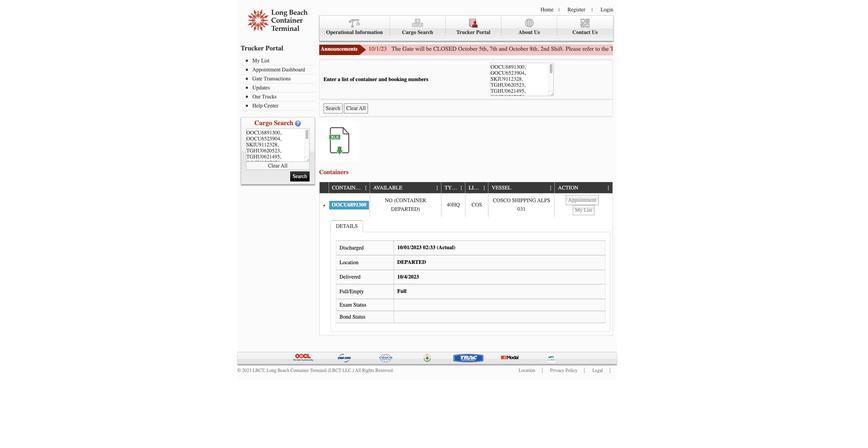 Task type: vqa. For each thing, say whether or not it's contained in the screenshot.
'Cargo' inside overview getting a user login company profile creating appointments using my list cargo search update notifications viewing gate transactions and eirs
no



Task type: describe. For each thing, give the bounding box(es) containing it.
booking
[[389, 76, 407, 82]]

cosco shipping alps 031
[[493, 198, 551, 212]]

enter
[[324, 76, 337, 82]]

tree grid containing container
[[320, 182, 613, 335]]

type
[[445, 185, 458, 191]]

(container
[[394, 198, 427, 204]]

home
[[541, 7, 554, 13]]

1 vertical spatial all
[[355, 368, 361, 374]]

cosco
[[493, 198, 511, 204]]

cosco shipping alps 031 cell
[[489, 194, 555, 217]]

web
[[655, 45, 666, 52]]

closed
[[434, 45, 457, 52]]

1 vertical spatial trucker
[[241, 44, 264, 52]]

container column header
[[329, 182, 370, 194]]

031
[[518, 206, 526, 212]]

rights
[[362, 368, 375, 374]]

operational information
[[326, 29, 383, 35]]

1 horizontal spatial cargo
[[402, 29, 417, 35]]

location inside tab list
[[340, 260, 359, 266]]

container
[[356, 76, 378, 82]]

clear all button
[[246, 162, 310, 170]]

0 vertical spatial search
[[418, 29, 434, 35]]

help center link
[[246, 103, 314, 109]]

my list link
[[246, 58, 314, 64]]

contact us
[[573, 29, 598, 35]]

privacy
[[551, 368, 565, 374]]

privacy policy link
[[551, 368, 578, 374]]

page
[[667, 45, 678, 52]]

enter a list of container and booking numbers
[[324, 76, 429, 82]]

status for bond status
[[353, 314, 366, 320]]

appointment dashboard link
[[246, 67, 314, 73]]

10/01/2023 02:33 (actual)
[[398, 245, 456, 251]]

my list appointment dashboard gate transactions updates our trucks help center
[[253, 58, 305, 109]]

our trucks link
[[246, 94, 314, 100]]

beach
[[278, 368, 289, 374]]

oocu6891300
[[332, 202, 367, 208]]

full/empty
[[340, 289, 364, 295]]

updates
[[253, 85, 270, 91]]

about
[[519, 29, 533, 35]]

trucks
[[262, 94, 277, 100]]

© 2023 lbct, long beach container terminal (lbct llc.) all rights reserved.
[[238, 368, 394, 374]]

be
[[426, 45, 432, 52]]

2 horizontal spatial gate
[[626, 45, 638, 52]]

(lbct
[[328, 368, 342, 374]]

hours
[[639, 45, 654, 52]]

appointment
[[253, 67, 281, 73]]

2 the from the left
[[743, 45, 751, 52]]

no (container departed) cell
[[370, 194, 441, 217]]

edit column settings image for available
[[435, 186, 440, 191]]

home link
[[541, 7, 554, 13]]

list
[[261, 58, 270, 64]]

legal
[[593, 368, 604, 374]]

1 horizontal spatial gate
[[403, 45, 414, 52]]

7th
[[490, 45, 498, 52]]

numbers
[[409, 76, 429, 82]]

our
[[253, 94, 261, 100]]

0 horizontal spatial search
[[274, 119, 294, 127]]

no (container departed)
[[385, 198, 427, 212]]

details
[[718, 45, 733, 52]]

cos
[[472, 202, 482, 208]]

Enter container numbers and/ or booking numbers. Press ESC to reset input box text field
[[491, 63, 554, 96]]

available column header
[[370, 182, 441, 194]]

container
[[291, 368, 309, 374]]

departed
[[398, 259, 426, 265]]

exam status
[[340, 302, 367, 308]]

truck
[[611, 45, 625, 52]]

gate transactions link
[[246, 76, 314, 82]]

reserved.
[[376, 368, 394, 374]]

1 horizontal spatial trucker
[[457, 29, 475, 35]]

clear all
[[268, 163, 288, 169]]

type link
[[445, 182, 462, 193]]

1 vertical spatial location
[[519, 368, 536, 374]]

cos cell
[[466, 194, 489, 217]]

list
[[342, 76, 349, 82]]

center
[[264, 103, 279, 109]]

edit column settings image for vessel
[[549, 186, 554, 191]]

trucker portal inside menu bar
[[457, 29, 491, 35]]

llc.)
[[343, 368, 354, 374]]

bond status
[[340, 314, 366, 320]]

row containing no (container departed)
[[320, 194, 613, 217]]

©
[[238, 368, 241, 374]]

2 october from the left
[[509, 45, 529, 52]]

containers
[[319, 169, 349, 176]]

line
[[469, 185, 481, 191]]

1 for from the left
[[680, 45, 687, 52]]

login
[[601, 7, 614, 13]]

help
[[253, 103, 263, 109]]

details
[[336, 223, 358, 229]]

gate inside my list appointment dashboard gate transactions updates our trucks help center
[[253, 76, 263, 82]]

exam
[[340, 302, 352, 308]]

cargo search inside menu bar
[[402, 29, 434, 35]]

edit column settings image for container
[[364, 186, 369, 191]]

menu bar containing my list
[[241, 57, 318, 111]]

oocu6891300 cell
[[329, 194, 370, 217]]

tab list inside row group
[[329, 219, 612, 334]]

gate
[[706, 45, 716, 52]]



Task type: locate. For each thing, give the bounding box(es) containing it.
2 row from the top
[[320, 194, 613, 217]]

1 vertical spatial status
[[353, 314, 366, 320]]

us inside contact us link
[[592, 29, 598, 35]]

cargo search up will
[[402, 29, 434, 35]]

40hq
[[447, 202, 460, 208]]

1 horizontal spatial edit column settings image
[[549, 186, 554, 191]]

row group containing no (container departed)
[[320, 194, 613, 335]]

row
[[320, 182, 613, 194], [320, 194, 613, 217]]

details tab
[[331, 220, 363, 232]]

1 horizontal spatial menu bar
[[319, 15, 614, 41]]

us right contact
[[592, 29, 598, 35]]

shipping
[[512, 198, 537, 204]]

0 horizontal spatial location
[[340, 260, 359, 266]]

location
[[340, 260, 359, 266], [519, 368, 536, 374]]

1 vertical spatial cargo
[[255, 119, 272, 127]]

1 horizontal spatial location
[[519, 368, 536, 374]]

row containing container
[[320, 182, 613, 194]]

0 horizontal spatial |
[[559, 7, 560, 13]]

0 horizontal spatial us
[[534, 29, 540, 35]]

menu bar
[[319, 15, 614, 41], [241, 57, 318, 111]]

policy
[[566, 368, 578, 374]]

operational
[[326, 29, 354, 35]]

1 vertical spatial menu bar
[[241, 57, 318, 111]]

1 vertical spatial search
[[274, 119, 294, 127]]

0 horizontal spatial cargo
[[255, 119, 272, 127]]

contact us link
[[558, 17, 614, 36]]

2 us from the left
[[592, 29, 598, 35]]

2 edit column settings image from the left
[[459, 186, 465, 191]]

1 vertical spatial and
[[379, 76, 388, 82]]

0 horizontal spatial for
[[680, 45, 687, 52]]

transactions
[[264, 76, 291, 82]]

0 vertical spatial all
[[281, 163, 288, 169]]

None submit
[[324, 104, 343, 114], [290, 172, 310, 182], [324, 104, 343, 114], [290, 172, 310, 182]]

edit column settings image inside vessel column header
[[549, 186, 554, 191]]

delivered
[[340, 274, 361, 280]]

trucker up my
[[241, 44, 264, 52]]

action
[[559, 185, 579, 191]]

5th,
[[479, 45, 489, 52]]

status down exam status
[[353, 314, 366, 320]]

line link
[[469, 182, 485, 193]]

status up the bond status
[[354, 302, 367, 308]]

us
[[534, 29, 540, 35], [592, 29, 598, 35]]

portal inside menu bar
[[477, 29, 491, 35]]

action column header
[[555, 182, 613, 194]]

shift.
[[551, 45, 565, 52]]

1 horizontal spatial search
[[418, 29, 434, 35]]

discharged
[[340, 245, 364, 251]]

all right llc.)
[[355, 368, 361, 374]]

cargo search
[[402, 29, 434, 35], [255, 119, 294, 127]]

|
[[559, 7, 560, 13], [592, 7, 593, 13]]

0 horizontal spatial edit column settings image
[[364, 186, 369, 191]]

legal link
[[593, 368, 604, 374]]

2023
[[242, 368, 252, 374]]

1 horizontal spatial the
[[743, 45, 751, 52]]

1 vertical spatial trucker portal
[[241, 44, 284, 52]]

10/4/2023
[[398, 274, 419, 280]]

1 vertical spatial portal
[[266, 44, 284, 52]]

0 vertical spatial portal
[[477, 29, 491, 35]]

gate right the
[[403, 45, 414, 52]]

and
[[499, 45, 508, 52], [379, 76, 388, 82]]

edit column settings image inside line column header
[[482, 186, 488, 191]]

edit column settings image
[[364, 186, 369, 191], [549, 186, 554, 191]]

10/1/23 the gate will be closed october 5th, 7th and october 8th, 2nd shift. please refer to the truck gate hours web page for further gate details for the week.
[[369, 45, 766, 52]]

edit column settings image inside action "column header"
[[606, 186, 612, 191]]

cargo
[[402, 29, 417, 35], [255, 119, 272, 127]]

tree grid
[[320, 182, 613, 335]]

departed)
[[391, 206, 420, 212]]

all inside button
[[281, 163, 288, 169]]

lbct,
[[253, 368, 266, 374]]

information
[[355, 29, 383, 35]]

1 us from the left
[[534, 29, 540, 35]]

trucker portal
[[457, 29, 491, 35], [241, 44, 284, 52]]

0 horizontal spatial and
[[379, 76, 388, 82]]

1 horizontal spatial us
[[592, 29, 598, 35]]

1 horizontal spatial and
[[499, 45, 508, 52]]

container
[[332, 185, 363, 191]]

cell
[[555, 194, 613, 217]]

portal
[[477, 29, 491, 35], [266, 44, 284, 52]]

status for exam status
[[354, 302, 367, 308]]

0 horizontal spatial october
[[459, 45, 478, 52]]

register
[[568, 7, 586, 13]]

us inside about us link
[[534, 29, 540, 35]]

type column header
[[441, 182, 466, 194]]

us right 'about'
[[534, 29, 540, 35]]

action link
[[559, 182, 582, 193]]

| right home link at the right of page
[[559, 7, 560, 13]]

a
[[338, 76, 341, 82]]

vessel link
[[492, 182, 515, 193]]

menu bar containing operational information
[[319, 15, 614, 41]]

the
[[392, 45, 401, 52]]

0 horizontal spatial gate
[[253, 76, 263, 82]]

gate up "updates"
[[253, 76, 263, 82]]

0 vertical spatial status
[[354, 302, 367, 308]]

vessel column header
[[489, 182, 555, 194]]

1 edit column settings image from the left
[[364, 186, 369, 191]]

1 horizontal spatial cargo search
[[402, 29, 434, 35]]

us for contact us
[[592, 29, 598, 35]]

0 vertical spatial cargo search
[[402, 29, 434, 35]]

to
[[596, 45, 601, 52]]

available
[[374, 185, 403, 191]]

about us link
[[502, 17, 558, 36]]

02:33
[[423, 245, 436, 251]]

0 horizontal spatial all
[[281, 163, 288, 169]]

0 horizontal spatial portal
[[266, 44, 284, 52]]

10/1/23
[[369, 45, 387, 52]]

location link
[[519, 368, 536, 374]]

october left "8th,"
[[509, 45, 529, 52]]

0 horizontal spatial cargo search
[[255, 119, 294, 127]]

1 the from the left
[[602, 45, 609, 52]]

2 | from the left
[[592, 7, 593, 13]]

and left booking at the left top of the page
[[379, 76, 388, 82]]

trucker portal up list
[[241, 44, 284, 52]]

the
[[602, 45, 609, 52], [743, 45, 751, 52]]

1 horizontal spatial october
[[509, 45, 529, 52]]

and right 7th
[[499, 45, 508, 52]]

edit column settings image inside available column header
[[435, 186, 440, 191]]

my
[[253, 58, 260, 64]]

portal up the my list link on the top left of the page
[[266, 44, 284, 52]]

cargo down 'help' at left top
[[255, 119, 272, 127]]

0 horizontal spatial menu bar
[[241, 57, 318, 111]]

0 vertical spatial trucker
[[457, 29, 475, 35]]

0 horizontal spatial trucker
[[241, 44, 264, 52]]

all right clear
[[281, 163, 288, 169]]

edit column settings image inside type column header
[[459, 186, 465, 191]]

1 horizontal spatial |
[[592, 7, 593, 13]]

1 horizontal spatial for
[[735, 45, 742, 52]]

full
[[398, 289, 407, 295]]

0 vertical spatial menu bar
[[319, 15, 614, 41]]

(actual)
[[437, 245, 456, 251]]

for right details
[[735, 45, 742, 52]]

search down help center link
[[274, 119, 294, 127]]

location up delivered
[[340, 260, 359, 266]]

40hq cell
[[441, 194, 466, 217]]

us for about us
[[534, 29, 540, 35]]

login link
[[601, 7, 614, 13]]

available link
[[374, 182, 406, 193]]

0 vertical spatial and
[[499, 45, 508, 52]]

edit column settings image for line
[[482, 186, 488, 191]]

tab list
[[329, 219, 612, 334]]

search up be
[[418, 29, 434, 35]]

operational information link
[[320, 17, 390, 36]]

1 vertical spatial cargo search
[[255, 119, 294, 127]]

trucker portal up 5th,
[[457, 29, 491, 35]]

10/01/2023
[[398, 245, 422, 251]]

edit column settings image for type
[[459, 186, 465, 191]]

1 horizontal spatial portal
[[477, 29, 491, 35]]

contact
[[573, 29, 591, 35]]

updates link
[[246, 85, 314, 91]]

edit column settings image for action
[[606, 186, 612, 191]]

1 horizontal spatial all
[[355, 368, 361, 374]]

further
[[688, 45, 705, 52]]

2 for from the left
[[735, 45, 742, 52]]

cargo up will
[[402, 29, 417, 35]]

privacy policy
[[551, 368, 578, 374]]

0 horizontal spatial the
[[602, 45, 609, 52]]

edit column settings image inside the container 'column header'
[[364, 186, 369, 191]]

portal up 5th,
[[477, 29, 491, 35]]

of
[[350, 76, 355, 82]]

trucker up the 'closed'
[[457, 29, 475, 35]]

1 | from the left
[[559, 7, 560, 13]]

0 vertical spatial location
[[340, 260, 359, 266]]

trucker portal link
[[446, 17, 502, 36]]

bond
[[340, 314, 351, 320]]

3 edit column settings image from the left
[[482, 186, 488, 191]]

terminal
[[310, 368, 327, 374]]

gate right truck
[[626, 45, 638, 52]]

edit column settings image right container
[[364, 186, 369, 191]]

tab list containing details
[[329, 219, 612, 334]]

cargo search down center
[[255, 119, 294, 127]]

2nd
[[541, 45, 550, 52]]

0 horizontal spatial trucker portal
[[241, 44, 284, 52]]

all
[[281, 163, 288, 169], [355, 368, 361, 374]]

october
[[459, 45, 478, 52], [509, 45, 529, 52]]

no
[[385, 198, 393, 204]]

search
[[418, 29, 434, 35], [274, 119, 294, 127]]

row group
[[320, 194, 613, 335]]

for right page
[[680, 45, 687, 52]]

0 vertical spatial trucker portal
[[457, 29, 491, 35]]

Enter container numbers and/ or booking numbers.  text field
[[246, 129, 310, 162]]

the right "to"
[[602, 45, 609, 52]]

4 edit column settings image from the left
[[606, 186, 612, 191]]

0 vertical spatial cargo
[[402, 29, 417, 35]]

location left privacy
[[519, 368, 536, 374]]

1 october from the left
[[459, 45, 478, 52]]

dashboard
[[282, 67, 305, 73]]

week.
[[752, 45, 766, 52]]

8th,
[[530, 45, 539, 52]]

trucker
[[457, 29, 475, 35], [241, 44, 264, 52]]

1 row from the top
[[320, 182, 613, 194]]

1 edit column settings image from the left
[[435, 186, 440, 191]]

line column header
[[466, 182, 489, 194]]

1 horizontal spatial trucker portal
[[457, 29, 491, 35]]

None button
[[344, 104, 368, 114], [566, 195, 599, 205], [573, 205, 595, 215], [344, 104, 368, 114], [566, 195, 599, 205], [573, 205, 595, 215]]

edit column settings image up alps
[[549, 186, 554, 191]]

edit column settings image
[[435, 186, 440, 191], [459, 186, 465, 191], [482, 186, 488, 191], [606, 186, 612, 191]]

cargo search link
[[390, 17, 446, 36]]

october left 5th,
[[459, 45, 478, 52]]

2 edit column settings image from the left
[[549, 186, 554, 191]]

the left week.
[[743, 45, 751, 52]]

| left login
[[592, 7, 593, 13]]



